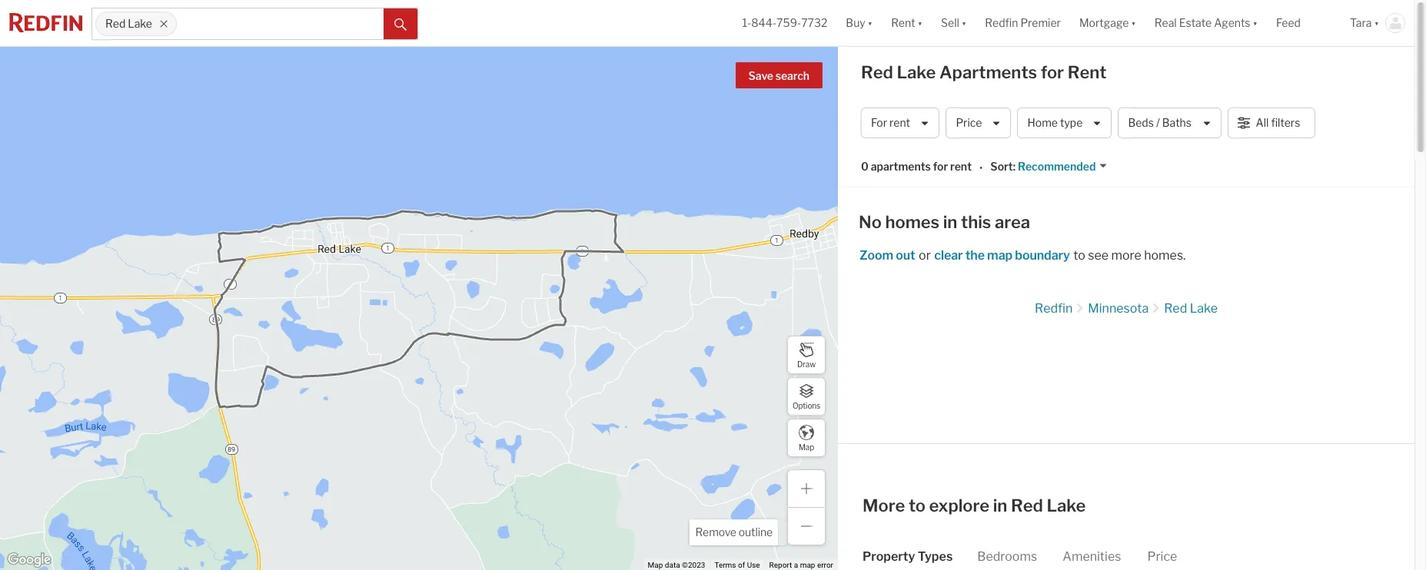 Task type: describe. For each thing, give the bounding box(es) containing it.
google image
[[4, 551, 55, 571]]

data
[[665, 561, 680, 570]]

1 horizontal spatial map
[[987, 248, 1013, 263]]

outline
[[739, 526, 773, 539]]

clear the map boundary button
[[934, 248, 1071, 263]]

1-844-759-7732 link
[[742, 16, 828, 30]]

red down homes.
[[1164, 301, 1187, 316]]

7732
[[801, 16, 828, 30]]

options button
[[787, 378, 826, 416]]

sell ▾ button
[[941, 0, 967, 46]]

premier
[[1021, 16, 1061, 30]]

more
[[863, 496, 905, 516]]

redfin premier button
[[976, 0, 1070, 46]]

apartments
[[871, 160, 931, 173]]

of
[[738, 561, 745, 570]]

sort
[[991, 160, 1013, 173]]

a
[[794, 561, 798, 570]]

▾ for buy ▾
[[868, 16, 873, 30]]

sell
[[941, 16, 960, 30]]

map region
[[0, 0, 962, 571]]

map for map data ©2023
[[648, 561, 663, 570]]

submit search image
[[394, 18, 407, 31]]

remove
[[695, 526, 737, 539]]

agents
[[1214, 16, 1251, 30]]

feed
[[1276, 16, 1301, 30]]

for
[[871, 116, 887, 129]]

draw
[[797, 359, 816, 369]]

price button
[[946, 108, 1012, 138]]

or
[[919, 248, 931, 263]]

apartments
[[940, 62, 1037, 82]]

▾ for rent ▾
[[918, 16, 923, 30]]

for rent
[[871, 116, 910, 129]]

recommended button
[[1016, 159, 1108, 174]]

price inside button
[[956, 116, 982, 129]]

buy ▾ button
[[846, 0, 873, 46]]

rent ▾ button
[[891, 0, 923, 46]]

homes
[[885, 212, 940, 232]]

recommended
[[1018, 160, 1096, 173]]

this
[[961, 212, 991, 232]]

map data ©2023
[[648, 561, 705, 570]]

mortgage ▾ button
[[1080, 0, 1136, 46]]

more to explore in red lake
[[863, 496, 1086, 516]]

red lake link
[[1164, 301, 1218, 316]]

clear
[[934, 248, 963, 263]]

terms of use
[[715, 561, 760, 570]]

save search
[[749, 69, 810, 82]]

redfin for redfin
[[1035, 301, 1073, 316]]

search
[[776, 69, 810, 82]]

home type
[[1028, 116, 1083, 129]]

red lake apartments for rent
[[861, 62, 1107, 82]]

▾ for tara ▾
[[1375, 16, 1379, 30]]

•
[[980, 161, 983, 174]]

types
[[918, 550, 953, 564]]

out
[[896, 248, 916, 263]]

beds
[[1128, 116, 1154, 129]]

buy
[[846, 16, 866, 30]]

terms of use link
[[715, 561, 760, 570]]

amenities
[[1063, 550, 1121, 564]]

all
[[1256, 116, 1269, 129]]

redfin for redfin premier
[[985, 16, 1018, 30]]

all filters button
[[1228, 108, 1316, 138]]

remove outline button
[[690, 520, 778, 546]]

buy ▾ button
[[837, 0, 882, 46]]

price element
[[1148, 537, 1178, 571]]

estate
[[1179, 16, 1212, 30]]

save
[[749, 69, 773, 82]]

tara
[[1350, 16, 1372, 30]]

0 horizontal spatial red lake
[[105, 17, 152, 30]]

real estate agents ▾
[[1155, 16, 1258, 30]]

filters
[[1271, 116, 1301, 129]]

the
[[966, 248, 985, 263]]

0 vertical spatial in
[[943, 212, 958, 232]]

red up for
[[861, 62, 893, 82]]

area
[[995, 212, 1030, 232]]

▾ for mortgage ▾
[[1131, 16, 1136, 30]]

baths
[[1162, 116, 1192, 129]]

map for map
[[799, 443, 814, 452]]

759-
[[777, 16, 801, 30]]

remove outline
[[695, 526, 773, 539]]

1-
[[742, 16, 751, 30]]

1 vertical spatial map
[[800, 561, 815, 570]]

sell ▾
[[941, 16, 967, 30]]

bedrooms element
[[978, 537, 1037, 571]]

for inside 0 apartments for rent •
[[933, 160, 948, 173]]

sort :
[[991, 160, 1016, 173]]

zoom
[[860, 248, 894, 263]]

home
[[1028, 116, 1058, 129]]



Task type: vqa. For each thing, say whether or not it's contained in the screenshot.
the topmost in
yes



Task type: locate. For each thing, give the bounding box(es) containing it.
no
[[859, 212, 882, 232]]

map
[[987, 248, 1013, 263], [800, 561, 815, 570]]

0 vertical spatial rent
[[890, 116, 910, 129]]

homes.
[[1144, 248, 1186, 263]]

1 horizontal spatial map
[[799, 443, 814, 452]]

redfin inside "redfin premier" button
[[985, 16, 1018, 30]]

0 vertical spatial for
[[1041, 62, 1064, 82]]

zoom out button
[[859, 248, 916, 263]]

no homes in this area
[[859, 212, 1030, 232]]

1 horizontal spatial price
[[1148, 550, 1178, 564]]

1 vertical spatial in
[[993, 496, 1008, 516]]

redfin left premier
[[985, 16, 1018, 30]]

use
[[747, 561, 760, 570]]

▾ right mortgage
[[1131, 16, 1136, 30]]

sell ▾ button
[[932, 0, 976, 46]]

1 horizontal spatial for
[[1041, 62, 1064, 82]]

for rent button
[[861, 108, 940, 138]]

0 vertical spatial to
[[1074, 248, 1086, 263]]

redfin
[[985, 16, 1018, 30], [1035, 301, 1073, 316]]

map right a
[[800, 561, 815, 570]]

0
[[861, 160, 869, 173]]

minnesota
[[1088, 301, 1149, 316]]

property
[[863, 550, 915, 564]]

report a map error
[[769, 561, 834, 570]]

zoom out or clear the map boundary to see more homes.
[[860, 248, 1186, 263]]

rent inside dropdown button
[[891, 16, 916, 30]]

0 vertical spatial rent
[[891, 16, 916, 30]]

1-844-759-7732
[[742, 16, 828, 30]]

for down premier
[[1041, 62, 1064, 82]]

beds / baths
[[1128, 116, 1192, 129]]

/
[[1156, 116, 1160, 129]]

amenities element
[[1063, 537, 1121, 571]]

options
[[793, 401, 820, 410]]

1 horizontal spatial red lake
[[1164, 301, 1218, 316]]

1 horizontal spatial rent
[[950, 160, 972, 173]]

0 apartments for rent •
[[861, 160, 983, 174]]

rent ▾
[[891, 16, 923, 30]]

redfin down "boundary"
[[1035, 301, 1073, 316]]

lake
[[128, 17, 152, 30], [897, 62, 936, 82], [1190, 301, 1218, 316], [1047, 496, 1086, 516]]

0 horizontal spatial in
[[943, 212, 958, 232]]

more
[[1111, 248, 1142, 263]]

report
[[769, 561, 792, 570]]

mortgage
[[1080, 16, 1129, 30]]

844-
[[751, 16, 777, 30]]

0 vertical spatial red lake
[[105, 17, 152, 30]]

0 horizontal spatial map
[[648, 561, 663, 570]]

price up •
[[956, 116, 982, 129]]

rent left •
[[950, 160, 972, 173]]

rent down mortgage
[[1068, 62, 1107, 82]]

price
[[956, 116, 982, 129], [1148, 550, 1178, 564]]

real estate agents ▾ button
[[1146, 0, 1267, 46]]

0 horizontal spatial price
[[956, 116, 982, 129]]

0 horizontal spatial for
[[933, 160, 948, 173]]

buy ▾
[[846, 16, 873, 30]]

red
[[105, 17, 126, 30], [861, 62, 893, 82], [1164, 301, 1187, 316], [1011, 496, 1043, 516]]

:
[[1013, 160, 1016, 173]]

1 horizontal spatial in
[[993, 496, 1008, 516]]

3 ▾ from the left
[[962, 16, 967, 30]]

tara ▾
[[1350, 16, 1379, 30]]

for right apartments
[[933, 160, 948, 173]]

in right explore
[[993, 496, 1008, 516]]

1 vertical spatial to
[[909, 496, 926, 516]]

map right the
[[987, 248, 1013, 263]]

6 ▾ from the left
[[1375, 16, 1379, 30]]

0 horizontal spatial rent
[[891, 16, 916, 30]]

real estate agents ▾ link
[[1155, 0, 1258, 46]]

map button
[[787, 419, 826, 458]]

rent inside 0 apartments for rent •
[[950, 160, 972, 173]]

1 horizontal spatial rent
[[1068, 62, 1107, 82]]

None search field
[[177, 8, 384, 39]]

map inside button
[[799, 443, 814, 452]]

mortgage ▾
[[1080, 16, 1136, 30]]

0 horizontal spatial to
[[909, 496, 926, 516]]

red up bedrooms element
[[1011, 496, 1043, 516]]

terms
[[715, 561, 736, 570]]

▾ right tara on the top of the page
[[1375, 16, 1379, 30]]

to right more
[[909, 496, 926, 516]]

1 horizontal spatial redfin
[[1035, 301, 1073, 316]]

0 vertical spatial redfin
[[985, 16, 1018, 30]]

map down options
[[799, 443, 814, 452]]

▾ for sell ▾
[[962, 16, 967, 30]]

mortgage ▾ button
[[1070, 0, 1146, 46]]

rent
[[891, 16, 916, 30], [1068, 62, 1107, 82]]

boundary
[[1015, 248, 1070, 263]]

1 vertical spatial for
[[933, 160, 948, 173]]

0 vertical spatial map
[[987, 248, 1013, 263]]

report a map error link
[[769, 561, 834, 570]]

▾ right sell in the top of the page
[[962, 16, 967, 30]]

explore
[[929, 496, 990, 516]]

0 vertical spatial map
[[799, 443, 814, 452]]

▾
[[868, 16, 873, 30], [918, 16, 923, 30], [962, 16, 967, 30], [1131, 16, 1136, 30], [1253, 16, 1258, 30], [1375, 16, 1379, 30]]

1 vertical spatial rent
[[950, 160, 972, 173]]

in
[[943, 212, 958, 232], [993, 496, 1008, 516]]

error
[[817, 561, 834, 570]]

©2023
[[682, 561, 705, 570]]

rent
[[890, 116, 910, 129], [950, 160, 972, 173]]

▾ right agents
[[1253, 16, 1258, 30]]

0 horizontal spatial map
[[800, 561, 815, 570]]

to
[[1074, 248, 1086, 263], [909, 496, 926, 516]]

feed button
[[1267, 0, 1341, 46]]

price right 'amenities' at the right
[[1148, 550, 1178, 564]]

beds / baths button
[[1118, 108, 1222, 138]]

5 ▾ from the left
[[1253, 16, 1258, 30]]

remove red lake image
[[159, 19, 168, 28]]

▾ right buy
[[868, 16, 873, 30]]

bedrooms
[[978, 550, 1037, 564]]

type
[[1060, 116, 1083, 129]]

see
[[1088, 248, 1109, 263]]

redfin premier
[[985, 16, 1061, 30]]

property types element
[[863, 537, 953, 571]]

rent right for
[[890, 116, 910, 129]]

0 horizontal spatial rent
[[890, 116, 910, 129]]

1 vertical spatial rent
[[1068, 62, 1107, 82]]

1 vertical spatial price
[[1148, 550, 1178, 564]]

rent right buy ▾
[[891, 16, 916, 30]]

▾ left sell in the top of the page
[[918, 16, 923, 30]]

1 vertical spatial redfin
[[1035, 301, 1073, 316]]

red lake
[[105, 17, 152, 30], [1164, 301, 1218, 316]]

red lake left remove red lake icon
[[105, 17, 152, 30]]

to left see
[[1074, 248, 1086, 263]]

rent inside button
[[890, 116, 910, 129]]

draw button
[[787, 336, 826, 374]]

red left remove red lake icon
[[105, 17, 126, 30]]

minnesota link
[[1088, 301, 1149, 316]]

map left data
[[648, 561, 663, 570]]

save search button
[[736, 62, 823, 88]]

home type button
[[1018, 108, 1112, 138]]

4 ▾ from the left
[[1131, 16, 1136, 30]]

0 horizontal spatial redfin
[[985, 16, 1018, 30]]

1 horizontal spatial to
[[1074, 248, 1086, 263]]

map
[[799, 443, 814, 452], [648, 561, 663, 570]]

2 ▾ from the left
[[918, 16, 923, 30]]

all filters
[[1256, 116, 1301, 129]]

0 vertical spatial price
[[956, 116, 982, 129]]

1 ▾ from the left
[[868, 16, 873, 30]]

real
[[1155, 16, 1177, 30]]

in left this
[[943, 212, 958, 232]]

1 vertical spatial map
[[648, 561, 663, 570]]

1 vertical spatial red lake
[[1164, 301, 1218, 316]]

red lake down homes.
[[1164, 301, 1218, 316]]

property types
[[863, 550, 953, 564]]



